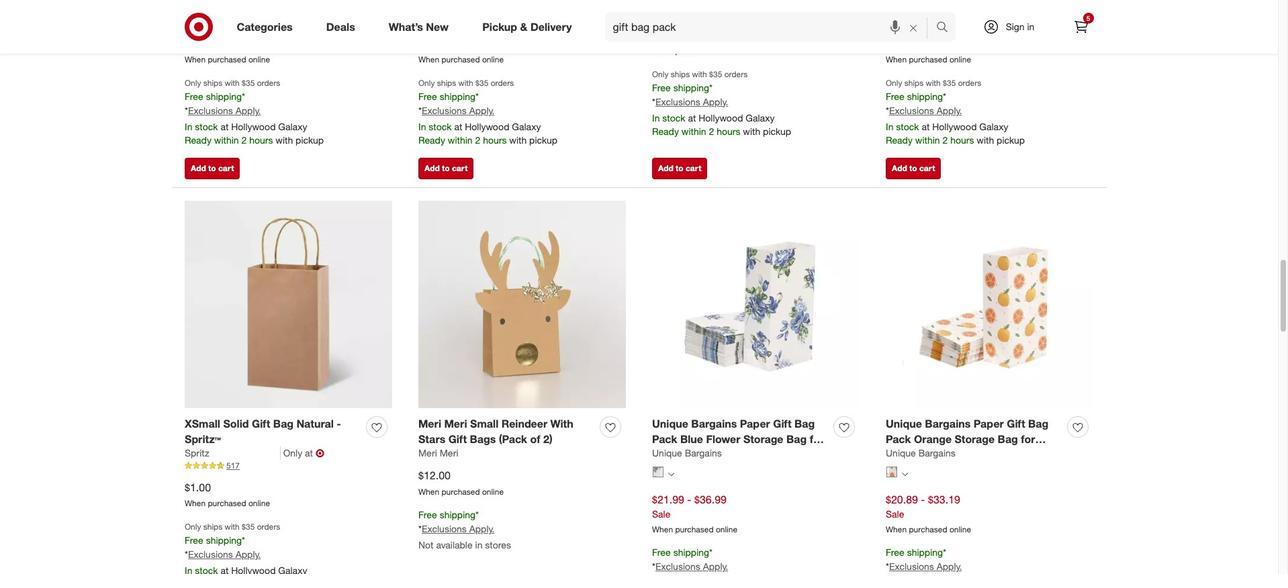 Task type: locate. For each thing, give the bounding box(es) containing it.
0 horizontal spatial pcs
[[729, 448, 748, 461]]

pickup & delivery
[[482, 20, 572, 33]]

paper inside unique bargains paper gift bag pack orange storage bag for party favor 50 pcs
[[974, 417, 1004, 430]]

1 horizontal spatial $1.50 when purchased online
[[652, 27, 738, 56]]

1 horizontal spatial all colors element
[[902, 470, 908, 478]]

unique inside unique bargains paper gift bag pack orange storage bag for party favor 50 pcs
[[886, 417, 922, 430]]

all colors element right the blue icon
[[668, 470, 674, 478]]

0 horizontal spatial $1.00
[[185, 481, 211, 494]]

$1.00 when purchased online
[[886, 37, 971, 65], [185, 481, 270, 509]]

spritz link
[[185, 3, 209, 16], [886, 3, 982, 16], [185, 447, 281, 460]]

online down pickup
[[482, 55, 504, 65]]

flower
[[706, 432, 741, 446]]

orders
[[725, 69, 748, 79], [257, 78, 280, 88], [491, 78, 514, 88], [958, 78, 982, 88], [257, 522, 280, 532]]

$1.00 left search button
[[886, 37, 912, 50]]

only ships with $35 orders free shipping * * exclusions apply. in stock at  hollywood galaxy ready within 2 hours with pickup for fourth add to cart button from right
[[185, 78, 324, 146]]

2
[[709, 125, 714, 137], [241, 135, 247, 146], [475, 135, 480, 146], [943, 135, 948, 146]]

for
[[810, 432, 824, 446], [1021, 432, 1035, 446]]

stars
[[418, 432, 446, 446]]

deals
[[326, 20, 355, 33]]

new
[[426, 20, 449, 33]]

- right the $20.89
[[921, 493, 925, 507]]

$12.00 when purchased online
[[418, 469, 504, 497]]

$1.00
[[886, 37, 912, 50], [185, 481, 211, 494]]

all colors element for party
[[668, 470, 674, 478]]

meri meri small reindeer with stars gift bags (pack of 2) link
[[418, 416, 594, 447]]

online down $36.99
[[716, 525, 738, 535]]

shipping
[[673, 82, 709, 93], [206, 91, 242, 102], [440, 91, 476, 102], [907, 91, 943, 102], [440, 509, 476, 521], [206, 535, 242, 546], [673, 547, 709, 558], [907, 547, 943, 558]]

blue image
[[653, 467, 664, 478]]

5 link
[[1066, 12, 1096, 42]]

xsmall solid gift bag natural - spritz™ link
[[185, 416, 361, 447]]

free shipping * * exclusions apply. down the $21.99 - $36.99 sale when purchased online
[[652, 547, 728, 572]]

paper inside unique bargains paper gift bag pack blue flower storage bag for party favor 50 pcs
[[740, 417, 770, 430]]

storage inside unique bargains paper gift bag pack orange storage bag for party favor 50 pcs
[[955, 432, 995, 446]]

online inside the $20.89 - $33.19 sale when purchased online
[[950, 525, 971, 535]]

1 horizontal spatial $1.50
[[652, 27, 678, 41]]

2 cart from the left
[[452, 163, 468, 173]]

2 pack from the left
[[886, 432, 911, 446]]

0 horizontal spatial -
[[337, 417, 341, 430]]

1 storage from the left
[[744, 432, 784, 446]]

0 horizontal spatial 50
[[714, 448, 726, 461]]

1 horizontal spatial all colors image
[[902, 471, 908, 477]]

orders for third add to cart button from the right
[[491, 78, 514, 88]]

for inside unique bargains paper gift bag pack orange storage bag for party favor 50 pcs
[[1021, 432, 1035, 446]]

1 all colors element from the left
[[668, 470, 674, 478]]

in
[[1027, 21, 1035, 32], [475, 539, 483, 551]]

free shipping * * exclusions apply. not available in stores
[[418, 509, 511, 551]]

1 unique bargains from the left
[[652, 448, 722, 459]]

2 unique bargains from the left
[[886, 448, 956, 459]]

bag
[[273, 417, 294, 430], [795, 417, 815, 430], [1028, 417, 1049, 430], [787, 432, 807, 446], [998, 432, 1018, 446]]

orders for third add to cart button
[[725, 69, 748, 79]]

0 horizontal spatial unique bargains
[[652, 448, 722, 459]]

purchased down search button
[[909, 55, 948, 65]]

unique bargains paper gift bag pack blue flower storage bag for party favor 50 pcs link
[[652, 416, 828, 461]]

$35
[[709, 69, 722, 79], [242, 78, 255, 88], [476, 78, 489, 88], [943, 78, 956, 88], [242, 522, 255, 532]]

pack inside unique bargains paper gift bag pack blue flower storage bag for party favor 50 pcs
[[652, 432, 677, 446]]

unique bargains link down 'blue'
[[652, 447, 722, 460]]

all colors image
[[668, 471, 674, 477], [902, 471, 908, 477]]

storage
[[744, 432, 784, 446], [955, 432, 995, 446]]

pack left 'blue'
[[652, 432, 677, 446]]

at inside only at ¬
[[305, 448, 313, 459]]

sign in link
[[972, 12, 1056, 42]]

1 cart from the left
[[218, 163, 234, 173]]

galaxy
[[746, 112, 775, 123], [278, 121, 307, 133], [512, 121, 541, 133], [980, 121, 1009, 133]]

when
[[652, 46, 673, 56], [185, 55, 206, 65], [418, 55, 439, 65], [886, 55, 907, 65], [418, 487, 439, 497], [185, 499, 206, 509], [652, 525, 673, 535], [886, 525, 907, 535]]

1 favor from the left
[[683, 448, 711, 461]]

1 horizontal spatial party
[[886, 448, 914, 461]]

free shipping * * exclusions apply. down only ships with $35 orders
[[185, 535, 261, 560]]

$1.50 for third add to cart button
[[652, 27, 678, 41]]

search button
[[930, 12, 962, 44]]

2 unique bargains link from the left
[[886, 447, 956, 460]]

hollywood for third add to cart button from the right
[[465, 121, 509, 133]]

party inside unique bargains paper gift bag pack orange storage bag for party favor 50 pcs
[[886, 448, 914, 461]]

1 horizontal spatial 50
[[948, 448, 960, 461]]

free shipping * * exclusions apply. for $21.99
[[652, 547, 728, 572]]

0 horizontal spatial $1.50 when purchased online
[[185, 37, 270, 65]]

all colors element right orange image
[[902, 470, 908, 478]]

party up orange image
[[886, 448, 914, 461]]

$1.00 when purchased online down search at the top of page
[[886, 37, 971, 65]]

$35 for third add to cart button from the right
[[476, 78, 489, 88]]

2 favor from the left
[[917, 448, 945, 461]]

1 unique bargains link from the left
[[652, 447, 722, 460]]

pack
[[652, 432, 677, 446], [886, 432, 911, 446]]

2 for from the left
[[1021, 432, 1035, 446]]

ready for third add to cart button
[[652, 125, 679, 137]]

within for third add to cart button
[[682, 125, 706, 137]]

2 horizontal spatial -
[[921, 493, 925, 507]]

2 sale from the left
[[886, 509, 904, 520]]

galaxy for third add to cart button
[[746, 112, 775, 123]]

exclusions
[[656, 96, 700, 107], [188, 105, 233, 116], [422, 105, 467, 116], [889, 105, 934, 116], [422, 523, 467, 535], [188, 549, 233, 560], [656, 561, 700, 572], [889, 561, 934, 572]]

to for fourth add to cart button from left
[[910, 163, 917, 173]]

pcs
[[729, 448, 748, 461], [963, 448, 981, 461]]

meri
[[418, 417, 441, 430], [444, 417, 467, 430], [418, 448, 437, 459], [440, 448, 459, 459]]

unique bargains link
[[652, 447, 722, 460], [886, 447, 956, 460]]

gift inside "xsmall solid gift bag natural - spritz™"
[[252, 417, 270, 430]]

only for fourth add to cart button from right
[[185, 78, 201, 88]]

1 add from the left
[[191, 163, 206, 173]]

0 horizontal spatial unique bargains link
[[652, 447, 722, 460]]

2 party from the left
[[886, 448, 914, 461]]

within for fourth add to cart button from right
[[214, 135, 239, 146]]

0 vertical spatial $1.00 when purchased online
[[886, 37, 971, 65]]

2 to from the left
[[442, 163, 450, 173]]

0 horizontal spatial storage
[[744, 432, 784, 446]]

0 horizontal spatial $1.00 when purchased online
[[185, 481, 270, 509]]

pack inside unique bargains paper gift bag pack orange storage bag for party favor 50 pcs
[[886, 432, 911, 446]]

pack up orange image
[[886, 432, 911, 446]]

$1.00 down spritz™
[[185, 481, 211, 494]]

cart
[[218, 163, 234, 173], [452, 163, 468, 173], [686, 163, 702, 173], [920, 163, 935, 173]]

ready
[[652, 125, 679, 137], [185, 135, 212, 146], [418, 135, 445, 146], [886, 135, 913, 146]]

storage inside unique bargains paper gift bag pack blue flower storage bag for party favor 50 pcs
[[744, 432, 784, 446]]

2 pcs from the left
[[963, 448, 981, 461]]

$1.00 for spritz
[[886, 37, 912, 50]]

add to cart for fourth add to cart button from left
[[892, 163, 935, 173]]

0 horizontal spatial for
[[810, 432, 824, 446]]

all colors element for favor
[[902, 470, 908, 478]]

1 horizontal spatial paper
[[974, 417, 1004, 430]]

- right $21.99
[[687, 493, 692, 507]]

ships for third add to cart button
[[671, 69, 690, 79]]

0 horizontal spatial party
[[652, 448, 680, 461]]

purchased
[[675, 46, 714, 56], [208, 55, 246, 65], [442, 55, 480, 65], [909, 55, 948, 65], [442, 487, 480, 497], [208, 499, 246, 509], [675, 525, 714, 535], [909, 525, 948, 535]]

categories
[[237, 20, 293, 33]]

free shipping * * exclusions apply. down the $20.89 - $33.19 sale when purchased online
[[886, 547, 962, 572]]

in left stores
[[475, 539, 483, 551]]

1 pcs from the left
[[729, 448, 748, 461]]

0 horizontal spatial free shipping * * exclusions apply.
[[185, 535, 261, 560]]

to for third add to cart button
[[676, 163, 684, 173]]

free inside free shipping * * exclusions apply. not available in stores
[[418, 509, 437, 521]]

unique up the orange
[[886, 417, 922, 430]]

unique up the blue icon
[[652, 448, 682, 459]]

1 for from the left
[[810, 432, 824, 446]]

unique bargains paper gift bag pack blue flower storage bag for party favor 50 pcs image
[[652, 201, 860, 409], [652, 201, 860, 409]]

pickup & delivery link
[[471, 12, 589, 42]]

$21.99 - $36.99 sale when purchased online
[[652, 493, 738, 535]]

1 horizontal spatial $1.00 when purchased online
[[886, 37, 971, 65]]

ships for fourth add to cart button from right
[[203, 78, 222, 88]]

for inside unique bargains paper gift bag pack blue flower storage bag for party favor 50 pcs
[[810, 432, 824, 446]]

unique
[[652, 417, 688, 430], [886, 417, 922, 430], [652, 448, 682, 459], [886, 448, 916, 459]]

shipping inside free shipping * * exclusions apply. not available in stores
[[440, 509, 476, 521]]

1 50 from the left
[[714, 448, 726, 461]]

orders down when purchased online
[[491, 78, 514, 88]]

in right sign
[[1027, 21, 1035, 32]]

517
[[226, 461, 240, 471]]

1 vertical spatial $1.00
[[185, 481, 211, 494]]

$1.50
[[652, 27, 678, 41], [185, 37, 211, 50]]

meri meri small reindeer with stars gift bags (pack of 2) image
[[418, 201, 626, 409], [418, 201, 626, 409]]

*
[[709, 82, 713, 93], [242, 91, 245, 102], [476, 91, 479, 102], [943, 91, 946, 102], [652, 96, 656, 107], [185, 105, 188, 116], [418, 105, 422, 116], [886, 105, 889, 116], [476, 509, 479, 521], [418, 523, 422, 535], [242, 535, 245, 546], [709, 547, 713, 558], [943, 547, 946, 558], [185, 549, 188, 560], [652, 561, 656, 572], [886, 561, 889, 572]]

sale inside the $21.99 - $36.99 sale when purchased online
[[652, 509, 671, 520]]

707 link
[[185, 16, 392, 28]]

stock
[[663, 112, 686, 123], [195, 121, 218, 133], [429, 121, 452, 133], [896, 121, 919, 133]]

50 down the orange
[[948, 448, 960, 461]]

orders down 517 link
[[257, 522, 280, 532]]

party up the blue icon
[[652, 448, 680, 461]]

2 50 from the left
[[948, 448, 960, 461]]

unique inside unique bargains paper gift bag pack blue flower storage bag for party favor 50 pcs
[[652, 417, 688, 430]]

sale down the $20.89
[[886, 509, 904, 520]]

1 horizontal spatial pack
[[886, 432, 911, 446]]

only
[[652, 69, 669, 79], [185, 78, 201, 88], [418, 78, 435, 88], [886, 78, 902, 88], [283, 448, 302, 459], [185, 522, 201, 532]]

1 sale from the left
[[652, 509, 671, 520]]

$1.50 when purchased online down 767
[[652, 27, 738, 56]]

50 down flower
[[714, 448, 726, 461]]

- inside the $20.89 - $33.19 sale when purchased online
[[921, 493, 925, 507]]

sale
[[652, 509, 671, 520], [886, 509, 904, 520]]

1 party from the left
[[652, 448, 680, 461]]

favor down the orange
[[917, 448, 945, 461]]

orders for fourth add to cart button from left
[[958, 78, 982, 88]]

only for third add to cart button
[[652, 69, 669, 79]]

$12.00
[[418, 469, 451, 483]]

at
[[688, 112, 696, 123], [221, 121, 229, 133], [454, 121, 462, 133], [922, 121, 930, 133], [305, 448, 313, 459]]

only inside only at ¬
[[283, 448, 302, 459]]

favor
[[683, 448, 711, 461], [917, 448, 945, 461]]

xsmall solid gift bag natural - spritz™
[[185, 417, 341, 446]]

¬
[[316, 447, 324, 460]]

2 all colors image from the left
[[902, 471, 908, 477]]

unique bargains down 'blue'
[[652, 448, 722, 459]]

online down $33.19
[[950, 525, 971, 535]]

0 horizontal spatial $1.50
[[185, 37, 211, 50]]

5
[[1087, 14, 1090, 22]]

with
[[692, 69, 707, 79], [225, 78, 240, 88], [458, 78, 473, 88], [926, 78, 941, 88], [743, 125, 761, 137], [276, 135, 293, 146], [509, 135, 527, 146], [977, 135, 994, 146], [225, 522, 240, 532]]

online
[[716, 46, 738, 56], [248, 55, 270, 65], [482, 55, 504, 65], [950, 55, 971, 65], [482, 487, 504, 497], [248, 499, 270, 509], [716, 525, 738, 535], [950, 525, 971, 535]]

2 horizontal spatial free shipping * * exclusions apply.
[[886, 547, 962, 572]]

add to cart button
[[185, 158, 240, 179], [418, 158, 474, 179], [652, 158, 708, 179], [886, 158, 941, 179]]

1 paper from the left
[[740, 417, 770, 430]]

unique for unique bargains paper gift bag pack orange storage bag for party favor 50 pcs link
[[886, 417, 922, 430]]

0 vertical spatial $1.00
[[886, 37, 912, 50]]

3 add to cart from the left
[[658, 163, 702, 173]]

only for third add to cart button from the right
[[418, 78, 435, 88]]

all colors image right the blue icon
[[668, 471, 674, 477]]

online down "categories"
[[248, 55, 270, 65]]

purchased down $36.99
[[675, 525, 714, 535]]

orders down search button
[[958, 78, 982, 88]]

purchased inside the $20.89 - $33.19 sale when purchased online
[[909, 525, 948, 535]]

with
[[551, 417, 573, 430]]

to
[[208, 163, 216, 173], [442, 163, 450, 173], [676, 163, 684, 173], [910, 163, 917, 173]]

unique bargains for favor
[[886, 448, 956, 459]]

1 horizontal spatial favor
[[917, 448, 945, 461]]

add to cart for third add to cart button
[[658, 163, 702, 173]]

1 vertical spatial $1.00 when purchased online
[[185, 481, 270, 509]]

1 horizontal spatial unique bargains
[[886, 448, 956, 459]]

$1.50 when purchased online down 707
[[185, 37, 270, 65]]

bargains
[[691, 417, 737, 430], [925, 417, 971, 430], [685, 448, 722, 459], [919, 448, 956, 459]]

2 for fourth add to cart button from right
[[241, 135, 247, 146]]

only at ¬
[[283, 447, 324, 460]]

pickup
[[482, 20, 517, 33]]

unique bargains paper gift bag pack orange storage bag for party favor 50 pcs image
[[886, 201, 1094, 409], [886, 201, 1094, 409]]

purchased down the $12.00
[[442, 487, 480, 497]]

$21.99
[[652, 493, 684, 507]]

ships for third add to cart button from the right
[[437, 78, 456, 88]]

0 horizontal spatial paper
[[740, 417, 770, 430]]

0 horizontal spatial all colors element
[[668, 470, 674, 478]]

orders down what can we help you find? suggestions appear below search box
[[725, 69, 748, 79]]

-
[[337, 417, 341, 430], [687, 493, 692, 507], [921, 493, 925, 507]]

0 horizontal spatial sale
[[652, 509, 671, 520]]

1 horizontal spatial for
[[1021, 432, 1035, 446]]

4 to from the left
[[910, 163, 917, 173]]

free shipping * * exclusions apply.
[[185, 535, 261, 560], [652, 547, 728, 572], [886, 547, 962, 572]]

hollywood
[[699, 112, 743, 123], [231, 121, 276, 133], [465, 121, 509, 133], [933, 121, 977, 133]]

unique up orange image
[[886, 448, 916, 459]]

1 horizontal spatial pcs
[[963, 448, 981, 461]]

2 paper from the left
[[974, 417, 1004, 430]]

ships for fourth add to cart button from left
[[905, 78, 924, 88]]

1 vertical spatial in
[[475, 539, 483, 551]]

0 horizontal spatial pack
[[652, 432, 677, 446]]

ready for fourth add to cart button from right
[[185, 135, 212, 146]]

1 horizontal spatial in
[[1027, 21, 1035, 32]]

$1.00 when purchased online down "517"
[[185, 481, 270, 509]]

1 horizontal spatial unique bargains link
[[886, 447, 956, 460]]

add to cart for fourth add to cart button from right
[[191, 163, 234, 173]]

1 add to cart from the left
[[191, 163, 234, 173]]

purchased down $33.19
[[909, 525, 948, 535]]

$33.19
[[928, 493, 961, 507]]

purchased inside the $21.99 - $36.99 sale when purchased online
[[675, 525, 714, 535]]

4 add to cart from the left
[[892, 163, 935, 173]]

all colors element
[[668, 470, 674, 478], [902, 470, 908, 478]]

galaxy for third add to cart button from the right
[[512, 121, 541, 133]]

sale inside the $20.89 - $33.19 sale when purchased online
[[886, 509, 904, 520]]

1 horizontal spatial storage
[[955, 432, 995, 446]]

$35 for fourth add to cart button from right
[[242, 78, 255, 88]]

1 horizontal spatial sale
[[886, 509, 904, 520]]

(pack
[[499, 432, 527, 446]]

1 add to cart button from the left
[[185, 158, 240, 179]]

0 horizontal spatial favor
[[683, 448, 711, 461]]

unique bargains down the orange
[[886, 448, 956, 459]]

xsmall solid gift bag natural - spritz™ image
[[185, 201, 392, 409], [185, 201, 392, 409]]

hours
[[717, 125, 741, 137], [249, 135, 273, 146], [483, 135, 507, 146], [951, 135, 974, 146]]

2 storage from the left
[[955, 432, 995, 446]]

online up free shipping * * exclusions apply. not available in stores at the bottom left of page
[[482, 487, 504, 497]]

sale down $21.99
[[652, 509, 671, 520]]

storage right the orange
[[955, 432, 995, 446]]

in inside free shipping * * exclusions apply. not available in stores
[[475, 539, 483, 551]]

unique up 'blue'
[[652, 417, 688, 430]]

only ships with $35 orders free shipping * * exclusions apply. in stock at  hollywood galaxy ready within 2 hours with pickup
[[652, 69, 791, 137], [185, 78, 324, 146], [418, 78, 558, 146], [886, 78, 1025, 146]]

1 horizontal spatial -
[[687, 493, 692, 507]]

707
[[226, 17, 240, 27]]

party
[[652, 448, 680, 461], [886, 448, 914, 461]]

1 to from the left
[[208, 163, 216, 173]]

hours for fourth add to cart button from right
[[249, 135, 273, 146]]

bargains up flower
[[691, 417, 737, 430]]

bargains up the orange
[[925, 417, 971, 430]]

unique bargains link down the orange
[[886, 447, 956, 460]]

517 link
[[185, 460, 392, 472]]

gift
[[252, 417, 270, 430], [773, 417, 792, 430], [1007, 417, 1025, 430], [449, 432, 467, 446]]

within for third add to cart button from the right
[[448, 135, 473, 146]]

all colors image right orange image
[[902, 471, 908, 477]]

only ships with $35 orders free shipping * * exclusions apply. in stock at  hollywood galaxy ready within 2 hours with pickup for third add to cart button from the right
[[418, 78, 558, 146]]

paper for bag
[[974, 417, 1004, 430]]

0 horizontal spatial all colors image
[[668, 471, 674, 477]]

3 to from the left
[[676, 163, 684, 173]]

1 pack from the left
[[652, 432, 677, 446]]

within for fourth add to cart button from left
[[915, 135, 940, 146]]

storage right flower
[[744, 432, 784, 446]]

0 vertical spatial in
[[1027, 21, 1035, 32]]

0 horizontal spatial in
[[475, 539, 483, 551]]

pickup
[[763, 125, 791, 137], [296, 135, 324, 146], [529, 135, 558, 146], [997, 135, 1025, 146]]

2 all colors element from the left
[[902, 470, 908, 478]]

in
[[652, 112, 660, 123], [185, 121, 192, 133], [418, 121, 426, 133], [886, 121, 894, 133]]

add to cart for third add to cart button from the right
[[425, 163, 468, 173]]

gift inside meri meri small reindeer with stars gift bags (pack of 2)
[[449, 432, 467, 446]]

sign
[[1006, 21, 1025, 32]]

1 horizontal spatial $1.00
[[886, 37, 912, 50]]

2 add to cart from the left
[[425, 163, 468, 173]]

when inside the $20.89 - $33.19 sale when purchased online
[[886, 525, 907, 535]]

spritz
[[185, 4, 209, 15], [886, 4, 911, 15], [185, 448, 209, 459]]

1 horizontal spatial free shipping * * exclusions apply.
[[652, 547, 728, 572]]

- right natural
[[337, 417, 341, 430]]

only ships with $35 orders free shipping * * exclusions apply. in stock at  hollywood galaxy ready within 2 hours with pickup for fourth add to cart button from left
[[886, 78, 1025, 146]]

gift inside unique bargains paper gift bag pack blue flower storage bag for party favor 50 pcs
[[773, 417, 792, 430]]

within
[[682, 125, 706, 137], [214, 135, 239, 146], [448, 135, 473, 146], [915, 135, 940, 146]]

pcs inside unique bargains paper gift bag pack blue flower storage bag for party favor 50 pcs
[[729, 448, 748, 461]]

- inside the $21.99 - $36.99 sale when purchased online
[[687, 493, 692, 507]]

- for unique bargains paper gift bag pack blue flower storage bag for party favor 50 pcs
[[687, 493, 692, 507]]

pcs inside unique bargains paper gift bag pack orange storage bag for party favor 50 pcs
[[963, 448, 981, 461]]

orders down categories link
[[257, 78, 280, 88]]

unique bargains for party
[[652, 448, 722, 459]]

favor down 'blue'
[[683, 448, 711, 461]]

1 all colors image from the left
[[668, 471, 674, 477]]

at for third add to cart button from the right
[[454, 121, 462, 133]]



Task type: vqa. For each thing, say whether or not it's contained in the screenshot.
ADD related to second Add to cart button from left
yes



Task type: describe. For each thing, give the bounding box(es) containing it.
all colors image for favor
[[902, 471, 908, 477]]

$35 for third add to cart button
[[709, 69, 722, 79]]

favor inside unique bargains paper gift bag pack blue flower storage bag for party favor 50 pcs
[[683, 448, 711, 461]]

only ships with $35 orders free shipping * * exclusions apply. in stock at  hollywood galaxy ready within 2 hours with pickup for third add to cart button
[[652, 69, 791, 137]]

at for fourth add to cart button from right
[[221, 121, 229, 133]]

2 for third add to cart button
[[709, 125, 714, 137]]

meri meri
[[418, 448, 459, 459]]

when inside $12.00 when purchased online
[[418, 487, 439, 497]]

767
[[694, 8, 707, 18]]

solid
[[223, 417, 249, 430]]

apply. inside free shipping * * exclusions apply. not available in stores
[[469, 523, 495, 535]]

free shipping * * exclusions apply. for $20.89
[[886, 547, 962, 572]]

3 add to cart button from the left
[[652, 158, 708, 179]]

stock for third add to cart button from the right
[[429, 121, 452, 133]]

bargains down 'blue'
[[685, 448, 722, 459]]

exclusions inside free shipping * * exclusions apply. not available in stores
[[422, 523, 467, 535]]

50 inside unique bargains paper gift bag pack orange storage bag for party favor 50 pcs
[[948, 448, 960, 461]]

orders for fourth add to cart button from right
[[257, 78, 280, 88]]

unique bargains link for party
[[652, 447, 722, 460]]

not
[[418, 539, 434, 551]]

bargains down the orange
[[919, 448, 956, 459]]

small
[[470, 417, 499, 430]]

blue
[[680, 432, 703, 446]]

4 cart from the left
[[920, 163, 935, 173]]

pack for blue
[[652, 432, 677, 446]]

ready for third add to cart button from the right
[[418, 135, 445, 146]]

$1.50 when purchased online for fourth add to cart button from right
[[185, 37, 270, 65]]

$1.50 for fourth add to cart button from right
[[185, 37, 211, 50]]

50 inside unique bargains paper gift bag pack blue flower storage bag for party favor 50 pcs
[[714, 448, 726, 461]]

only for fourth add to cart button from left
[[886, 78, 902, 88]]

spritz™
[[185, 432, 221, 446]]

when inside the $21.99 - $36.99 sale when purchased online
[[652, 525, 673, 535]]

paper for storage
[[740, 417, 770, 430]]

orange
[[914, 432, 952, 446]]

hours for fourth add to cart button from left
[[951, 135, 974, 146]]

online down the 767 link
[[716, 46, 738, 56]]

$20.89
[[886, 493, 918, 507]]

online inside the $21.99 - $36.99 sale when purchased online
[[716, 525, 738, 535]]

sign in
[[1006, 21, 1035, 32]]

$1.00 for xsmall solid gift bag natural - spritz™
[[185, 481, 211, 494]]

$35 for fourth add to cart button from left
[[943, 78, 956, 88]]

online down search button
[[950, 55, 971, 65]]

only ships with $35 orders
[[185, 522, 280, 532]]

unique bargains paper gift bag pack orange storage bag for party favor 50 pcs link
[[886, 416, 1062, 461]]

$1.00 when purchased online for xsmall solid gift bag natural - spritz™
[[185, 481, 270, 509]]

596
[[928, 17, 941, 27]]

orange image
[[887, 467, 897, 478]]

available
[[436, 539, 473, 551]]

hollywood for third add to cart button
[[699, 112, 743, 123]]

all colors image for party
[[668, 471, 674, 477]]

what's
[[389, 20, 423, 33]]

when purchased online
[[418, 55, 504, 65]]

purchased down new on the top left of the page
[[442, 55, 480, 65]]

unique for favor's unique bargains link
[[886, 448, 916, 459]]

hours for third add to cart button
[[717, 125, 741, 137]]

$36.99
[[695, 493, 727, 507]]

$1.00 when purchased online for spritz
[[886, 37, 971, 65]]

what's new
[[389, 20, 449, 33]]

hollywood for fourth add to cart button from right
[[231, 121, 276, 133]]

bargains inside unique bargains paper gift bag pack orange storage bag for party favor 50 pcs
[[925, 417, 971, 430]]

hollywood for fourth add to cart button from left
[[933, 121, 977, 133]]

natural
[[297, 417, 334, 430]]

- inside "xsmall solid gift bag natural - spritz™"
[[337, 417, 341, 430]]

reindeer
[[502, 417, 548, 430]]

stores
[[485, 539, 511, 551]]

galaxy for fourth add to cart button from right
[[278, 121, 307, 133]]

$20.89 - $33.19 sale when purchased online
[[886, 493, 971, 535]]

hours for third add to cart button from the right
[[483, 135, 507, 146]]

4 add from the left
[[892, 163, 907, 173]]

2 for fourth add to cart button from left
[[943, 135, 948, 146]]

of
[[530, 432, 540, 446]]

bag inside "xsmall solid gift bag natural - spritz™"
[[273, 417, 294, 430]]

unique for unique bargains paper gift bag pack blue flower storage bag for party favor 50 pcs link
[[652, 417, 688, 430]]

$1.50 when purchased online for third add to cart button
[[652, 27, 738, 56]]

what's new link
[[377, 12, 466, 42]]

- for unique bargains paper gift bag pack orange storage bag for party favor 50 pcs
[[921, 493, 925, 507]]

unique bargains link for favor
[[886, 447, 956, 460]]

&
[[520, 20, 528, 33]]

gift inside unique bargains paper gift bag pack orange storage bag for party favor 50 pcs
[[1007, 417, 1025, 430]]

unique for party's unique bargains link
[[652, 448, 682, 459]]

favor inside unique bargains paper gift bag pack orange storage bag for party favor 50 pcs
[[917, 448, 945, 461]]

bargains inside unique bargains paper gift bag pack blue flower storage bag for party favor 50 pcs
[[691, 417, 737, 430]]

stock for third add to cart button
[[663, 112, 686, 123]]

2 for third add to cart button from the right
[[475, 135, 480, 146]]

categories link
[[225, 12, 309, 42]]

meri meri small reindeer with stars gift bags (pack of 2)
[[418, 417, 573, 446]]

to for third add to cart button from the right
[[442, 163, 450, 173]]

purchased inside $12.00 when purchased online
[[442, 487, 480, 497]]

bags
[[470, 432, 496, 446]]

delivery
[[531, 20, 572, 33]]

party inside unique bargains paper gift bag pack blue flower storage bag for party favor 50 pcs
[[652, 448, 680, 461]]

What can we help you find? suggestions appear below search field
[[605, 12, 939, 42]]

online up only ships with $35 orders
[[248, 499, 270, 509]]

2 add to cart button from the left
[[418, 158, 474, 179]]

xsmall
[[185, 417, 220, 430]]

meri meri link
[[418, 447, 459, 460]]

unique bargains paper gift bag pack blue flower storage bag for party favor 50 pcs
[[652, 417, 824, 461]]

sale for $21.99 - $36.99
[[652, 509, 671, 520]]

2 add from the left
[[425, 163, 440, 173]]

596 link
[[886, 16, 1094, 28]]

galaxy for fourth add to cart button from left
[[980, 121, 1009, 133]]

to for fourth add to cart button from right
[[208, 163, 216, 173]]

purchased down 767
[[675, 46, 714, 56]]

2)
[[543, 432, 553, 446]]

at for fourth add to cart button from left
[[922, 121, 930, 133]]

search
[[930, 21, 962, 35]]

stock for fourth add to cart button from right
[[195, 121, 218, 133]]

3 cart from the left
[[686, 163, 702, 173]]

purchased down 707
[[208, 55, 246, 65]]

unique bargains paper gift bag pack orange storage bag for party favor 50 pcs
[[886, 417, 1049, 461]]

purchased up only ships with $35 orders
[[208, 499, 246, 509]]

at for third add to cart button
[[688, 112, 696, 123]]

767 link
[[652, 7, 860, 19]]

4 add to cart button from the left
[[886, 158, 941, 179]]

deals link
[[315, 12, 372, 42]]

sale for $20.89 - $33.19
[[886, 509, 904, 520]]

online inside $12.00 when purchased online
[[482, 487, 504, 497]]

stock for fourth add to cart button from left
[[896, 121, 919, 133]]

pack for orange
[[886, 432, 911, 446]]

3 add from the left
[[658, 163, 674, 173]]

ready for fourth add to cart button from left
[[886, 135, 913, 146]]



